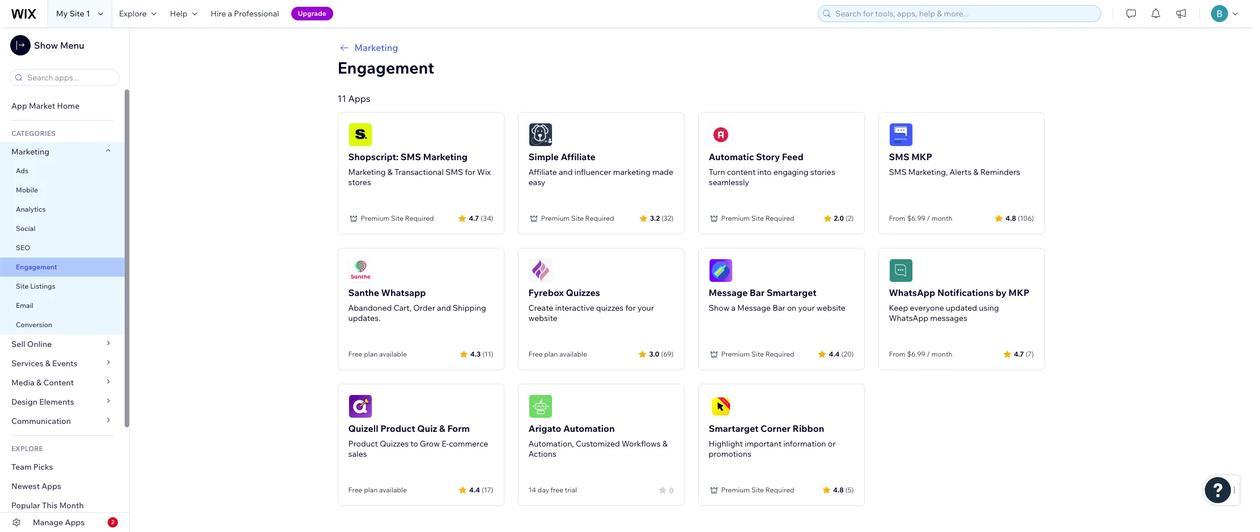 Task type: describe. For each thing, give the bounding box(es) containing it.
team picks link
[[0, 458, 125, 477]]

0 vertical spatial marketing link
[[337, 41, 1045, 54]]

app market home link
[[0, 96, 125, 116]]

& inside arigato automation automation, customized workflows & actions
[[662, 439, 668, 449]]

reminders
[[980, 167, 1020, 177]]

wix
[[477, 167, 491, 177]]

engaging
[[773, 167, 808, 177]]

sms left marketing,
[[889, 167, 907, 177]]

2.0
[[834, 214, 844, 222]]

and inside simple affiliate affiliate and influencer marketing made easy
[[559, 167, 573, 177]]

premium for message
[[721, 350, 750, 359]]

e-
[[442, 439, 449, 449]]

from $6.99 / month for whatsapp
[[889, 350, 952, 359]]

content
[[43, 378, 74, 388]]

mkp inside whatsapp notifications by mkp keep everyone updated using whatsapp messages
[[1009, 287, 1029, 299]]

4.3 (11)
[[470, 350, 493, 358]]

message bar smartarget logo image
[[709, 259, 732, 283]]

conversion link
[[0, 316, 125, 335]]

plan for create
[[544, 350, 558, 359]]

required for sms
[[405, 214, 434, 223]]

alerts
[[950, 167, 972, 177]]

my
[[56, 9, 68, 19]]

smartarget corner ribbon logo image
[[709, 395, 732, 419]]

apps for 11 apps
[[348, 93, 370, 104]]

premium site required for corner
[[721, 486, 794, 495]]

engagement link
[[0, 258, 125, 277]]

required for story
[[765, 214, 794, 223]]

keep
[[889, 303, 908, 313]]

sell online
[[11, 339, 52, 350]]

design elements
[[11, 397, 74, 407]]

ads
[[16, 167, 28, 175]]

cart,
[[394, 303, 411, 313]]

plan for abandoned
[[364, 350, 378, 359]]

& inside quizell product quiz & form product quizzes to grow e-commerce sales
[[439, 423, 445, 435]]

0 vertical spatial message
[[709, 287, 748, 299]]

shopscript: sms marketing logo image
[[348, 123, 372, 147]]

4.4 (17)
[[469, 486, 493, 494]]

0 vertical spatial affiliate
[[561, 151, 595, 163]]

seamlessly
[[709, 177, 749, 188]]

santhe whatsapp abandoned cart, order and shipping updates.
[[348, 287, 486, 324]]

influencer
[[574, 167, 611, 177]]

quizell
[[348, 423, 378, 435]]

ads link
[[0, 162, 125, 181]]

shipping
[[453, 303, 486, 313]]

sales
[[348, 449, 367, 460]]

promotions
[[709, 449, 751, 460]]

manage
[[33, 518, 63, 528]]

free for santhe whatsapp
[[348, 350, 362, 359]]

free plan available for quiz
[[348, 486, 407, 495]]

required for bar
[[765, 350, 794, 359]]

free
[[551, 486, 563, 495]]

design
[[11, 397, 37, 407]]

premium site required for story
[[721, 214, 794, 223]]

commerce
[[449, 439, 488, 449]]

whatsapp notifications by mkp logo image
[[889, 259, 913, 283]]

communication link
[[0, 412, 125, 431]]

11 apps
[[337, 93, 370, 104]]

4.8 (106)
[[1005, 214, 1034, 222]]

0 vertical spatial a
[[228, 9, 232, 19]]

1 horizontal spatial engagement
[[337, 58, 434, 78]]

mkp inside sms mkp sms marketing, alerts & reminders
[[911, 151, 932, 163]]

site for automatic
[[751, 214, 764, 223]]

santhe whatsapp logo image
[[348, 259, 372, 283]]

quizzes inside quizell product quiz & form product quizzes to grow e-commerce sales
[[380, 439, 409, 449]]

menu
[[60, 40, 84, 51]]

services
[[11, 359, 43, 369]]

simple
[[528, 151, 559, 163]]

simple affiliate affiliate and influencer marketing made easy
[[528, 151, 673, 188]]

grow
[[420, 439, 440, 449]]

hire a professional
[[211, 9, 279, 19]]

media & content
[[11, 378, 74, 388]]

feed
[[782, 151, 803, 163]]

arigato
[[528, 423, 561, 435]]

website inside message bar smartarget show a message bar on your website
[[817, 303, 845, 313]]

app
[[11, 101, 27, 111]]

media & content link
[[0, 373, 125, 393]]

3.0 (69)
[[649, 350, 674, 358]]

0 vertical spatial product
[[380, 423, 415, 435]]

1 vertical spatial affiliate
[[528, 167, 557, 177]]

4.8 (5)
[[833, 486, 854, 494]]

3.0
[[649, 350, 659, 358]]

this
[[42, 501, 58, 511]]

marketing,
[[908, 167, 948, 177]]

4.7 (7)
[[1014, 350, 1034, 358]]

analytics link
[[0, 200, 125, 219]]

customized
[[576, 439, 620, 449]]

marketing
[[613, 167, 651, 177]]

3.2 (32)
[[650, 214, 674, 222]]

premium for smartarget
[[721, 486, 750, 495]]

smartarget inside message bar smartarget show a message bar on your website
[[767, 287, 816, 299]]

from for whatsapp notifications by mkp
[[889, 350, 905, 359]]

popular
[[11, 501, 40, 511]]

services & events
[[11, 359, 78, 369]]

apps for newest apps
[[42, 482, 61, 492]]

free plan available for create
[[528, 350, 587, 359]]

stores
[[348, 177, 371, 188]]

free for quizell product quiz & form
[[348, 486, 362, 495]]

4.8 for sms mkp
[[1005, 214, 1016, 222]]

or
[[828, 439, 836, 449]]

4.4 (20)
[[829, 350, 854, 358]]

quizell product quiz & form product quizzes to grow e-commerce sales
[[348, 423, 488, 460]]

hire a professional link
[[204, 0, 286, 27]]

team
[[11, 462, 32, 473]]

design elements link
[[0, 393, 125, 412]]

automation,
[[528, 439, 574, 449]]

newest apps
[[11, 482, 61, 492]]

premium site required for affiliate
[[541, 214, 614, 223]]

popular this month link
[[0, 496, 125, 516]]

help button
[[163, 0, 204, 27]]

message bar smartarget show a message bar on your website
[[709, 287, 845, 313]]

site inside sidebar element
[[16, 282, 29, 291]]

available for abandoned
[[379, 350, 407, 359]]

turn
[[709, 167, 725, 177]]

information
[[783, 439, 826, 449]]

apps for manage apps
[[65, 518, 85, 528]]

simple affiliate logo image
[[528, 123, 552, 147]]

1 whatsapp from the top
[[889, 287, 935, 299]]

communication
[[11, 417, 73, 427]]

for inside fyrebox quizzes create interactive quizzes for your website
[[625, 303, 636, 313]]

arigato automation logo image
[[528, 395, 552, 419]]

premium site required for bar
[[721, 350, 794, 359]]

quizzes inside fyrebox quizzes create interactive quizzes for your website
[[566, 287, 600, 299]]

1
[[86, 9, 90, 19]]

site for shopscript:
[[391, 214, 403, 223]]

listings
[[30, 282, 55, 291]]

4.7 for shopscript: sms marketing
[[469, 214, 479, 222]]

quiz
[[417, 423, 437, 435]]

shopscript:
[[348, 151, 399, 163]]

quizell product quiz & form logo image
[[348, 395, 372, 419]]

events
[[52, 359, 78, 369]]

site for smartarget
[[751, 486, 764, 495]]

4.4 for message bar smartarget
[[829, 350, 840, 358]]

trial
[[565, 486, 577, 495]]

upgrade button
[[291, 7, 333, 20]]

by
[[996, 287, 1006, 299]]

sms mkp logo image
[[889, 123, 913, 147]]

14 day free trial
[[528, 486, 577, 495]]

upgrade
[[298, 9, 326, 18]]

messages
[[930, 313, 967, 324]]

day
[[538, 486, 549, 495]]

available for quiz
[[379, 486, 407, 495]]

2.0 (2)
[[834, 214, 854, 222]]

sms up transactional
[[401, 151, 421, 163]]

2
[[111, 519, 114, 526]]



Task type: locate. For each thing, give the bounding box(es) containing it.
month down messages
[[932, 350, 952, 359]]

1 vertical spatial for
[[625, 303, 636, 313]]

4.8 for smartarget corner ribbon
[[833, 486, 844, 494]]

a inside message bar smartarget show a message bar on your website
[[731, 303, 736, 313]]

automatic story feed logo image
[[709, 123, 732, 147]]

website right on
[[817, 303, 845, 313]]

4.7 left the "(34)"
[[469, 214, 479, 222]]

plan down updates.
[[364, 350, 378, 359]]

show inside button
[[34, 40, 58, 51]]

site for message
[[751, 350, 764, 359]]

1 your from the left
[[638, 303, 654, 313]]

(7)
[[1026, 350, 1034, 358]]

0 vertical spatial 4.4
[[829, 350, 840, 358]]

0 horizontal spatial affiliate
[[528, 167, 557, 177]]

marketing down shopscript:
[[348, 167, 386, 177]]

app market home
[[11, 101, 80, 111]]

0 horizontal spatial mkp
[[911, 151, 932, 163]]

create
[[528, 303, 553, 313]]

from $6.99 / month down marketing,
[[889, 214, 952, 223]]

0 vertical spatial 4.8
[[1005, 214, 1016, 222]]

engagement
[[337, 58, 434, 78], [16, 263, 57, 271]]

month
[[59, 501, 84, 511]]

mkp up marketing,
[[911, 151, 932, 163]]

0 horizontal spatial quizzes
[[380, 439, 409, 449]]

analytics
[[16, 205, 46, 214]]

shopscript: sms marketing marketing & transactional sms for wix stores
[[348, 151, 491, 188]]

1 from from the top
[[889, 214, 905, 223]]

1 horizontal spatial marketing link
[[337, 41, 1045, 54]]

1 vertical spatial $6.99
[[907, 350, 925, 359]]

services & events link
[[0, 354, 125, 373]]

& inside the "services & events" link
[[45, 359, 50, 369]]

a down message bar smartarget logo on the right of page
[[731, 303, 736, 313]]

site for simple
[[571, 214, 584, 223]]

0 vertical spatial $6.99
[[907, 214, 925, 223]]

premium down promotions
[[721, 486, 750, 495]]

1 / from the top
[[927, 214, 930, 223]]

made
[[652, 167, 673, 177]]

conversion
[[16, 321, 52, 329]]

plan down create
[[544, 350, 558, 359]]

to
[[410, 439, 418, 449]]

premium up smartarget corner ribbon logo
[[721, 350, 750, 359]]

marketing inside sidebar element
[[11, 147, 49, 157]]

your right on
[[798, 303, 815, 313]]

$6.99 for sms
[[907, 214, 925, 223]]

explore
[[119, 9, 147, 19]]

1 vertical spatial month
[[932, 350, 952, 359]]

marketing down categories
[[11, 147, 49, 157]]

4.7 (34)
[[469, 214, 493, 222]]

sms down sms mkp logo
[[889, 151, 909, 163]]

(20)
[[841, 350, 854, 358]]

premium down easy
[[541, 214, 570, 223]]

sms mkp sms marketing, alerts & reminders
[[889, 151, 1020, 177]]

(34)
[[481, 214, 493, 222]]

hire
[[211, 9, 226, 19]]

1 horizontal spatial smartarget
[[767, 287, 816, 299]]

manage apps
[[33, 518, 85, 528]]

market
[[29, 101, 55, 111]]

required down on
[[765, 350, 794, 359]]

0 horizontal spatial 4.7
[[469, 214, 479, 222]]

2 vertical spatial apps
[[65, 518, 85, 528]]

1 horizontal spatial 4.4
[[829, 350, 840, 358]]

sidebar element
[[0, 27, 130, 533]]

1 horizontal spatial apps
[[65, 518, 85, 528]]

1 horizontal spatial quizzes
[[566, 287, 600, 299]]

affiliate
[[561, 151, 595, 163], [528, 167, 557, 177]]

whatsapp
[[381, 287, 426, 299]]

premium down seamlessly
[[721, 214, 750, 223]]

1 month from the top
[[932, 214, 952, 223]]

0 vertical spatial and
[[559, 167, 573, 177]]

on
[[787, 303, 796, 313]]

from $6.99 / month down messages
[[889, 350, 952, 359]]

apps
[[348, 93, 370, 104], [42, 482, 61, 492], [65, 518, 85, 528]]

picks
[[33, 462, 53, 473]]

a right hire
[[228, 9, 232, 19]]

engagement inside "link"
[[16, 263, 57, 271]]

affiliate down simple
[[528, 167, 557, 177]]

/ for notifications
[[927, 350, 930, 359]]

/ down everyone
[[927, 350, 930, 359]]

newest apps link
[[0, 477, 125, 496]]

0 horizontal spatial a
[[228, 9, 232, 19]]

premium for shopscript:
[[361, 214, 389, 223]]

free plan available down create
[[528, 350, 587, 359]]

into
[[757, 167, 772, 177]]

your inside message bar smartarget show a message bar on your website
[[798, 303, 815, 313]]

1 vertical spatial a
[[731, 303, 736, 313]]

2 your from the left
[[798, 303, 815, 313]]

1 horizontal spatial 4.7
[[1014, 350, 1024, 358]]

available for create
[[559, 350, 587, 359]]

from
[[889, 214, 905, 223], [889, 350, 905, 359]]

required for affiliate
[[585, 214, 614, 223]]

1 vertical spatial whatsapp
[[889, 313, 928, 324]]

0 horizontal spatial for
[[465, 167, 475, 177]]

show menu button
[[10, 35, 84, 56]]

1 from $6.99 / month from the top
[[889, 214, 952, 223]]

4.4 for quizell product quiz & form
[[469, 486, 480, 494]]

smartarget up on
[[767, 287, 816, 299]]

smartarget up highlight on the bottom
[[709, 423, 759, 435]]

(32)
[[661, 214, 674, 222]]

$6.99
[[907, 214, 925, 223], [907, 350, 925, 359]]

premium down stores
[[361, 214, 389, 223]]

& inside media & content link
[[36, 378, 42, 388]]

website
[[817, 303, 845, 313], [528, 313, 557, 324]]

& right quiz
[[439, 423, 445, 435]]

from right the (2)
[[889, 214, 905, 223]]

2 whatsapp from the top
[[889, 313, 928, 324]]

/ for mkp
[[927, 214, 930, 223]]

seo link
[[0, 239, 125, 258]]

1 horizontal spatial for
[[625, 303, 636, 313]]

from for sms mkp
[[889, 214, 905, 223]]

1 horizontal spatial mkp
[[1009, 287, 1029, 299]]

home
[[57, 101, 80, 111]]

month for mkp
[[932, 214, 952, 223]]

whatsapp up 'keep' on the right bottom of page
[[889, 287, 935, 299]]

1 vertical spatial engagement
[[16, 263, 57, 271]]

& inside sms mkp sms marketing, alerts & reminders
[[973, 167, 978, 177]]

free
[[348, 350, 362, 359], [528, 350, 543, 359], [348, 486, 362, 495]]

(69)
[[661, 350, 674, 358]]

for
[[465, 167, 475, 177], [625, 303, 636, 313]]

1 vertical spatial /
[[927, 350, 930, 359]]

1 horizontal spatial website
[[817, 303, 845, 313]]

premium site required for sms
[[361, 214, 434, 223]]

0 vertical spatial from $6.99 / month
[[889, 214, 952, 223]]

1 horizontal spatial bar
[[773, 303, 785, 313]]

0 horizontal spatial 4.8
[[833, 486, 844, 494]]

& down shopscript:
[[387, 167, 393, 177]]

required
[[405, 214, 434, 223], [585, 214, 614, 223], [765, 214, 794, 223], [765, 350, 794, 359], [765, 486, 794, 495]]

apps right 11
[[348, 93, 370, 104]]

0 horizontal spatial your
[[638, 303, 654, 313]]

/
[[927, 214, 930, 223], [927, 350, 930, 359]]

available down 'interactive'
[[559, 350, 587, 359]]

plan for quiz
[[364, 486, 378, 495]]

engagement up 11 apps
[[337, 58, 434, 78]]

1 vertical spatial product
[[348, 439, 378, 449]]

1 vertical spatial from $6.99 / month
[[889, 350, 952, 359]]

email link
[[0, 296, 125, 316]]

1 vertical spatial mkp
[[1009, 287, 1029, 299]]

show down message bar smartarget logo on the right of page
[[709, 303, 729, 313]]

4.7 for whatsapp notifications by mkp
[[1014, 350, 1024, 358]]

(106)
[[1018, 214, 1034, 222]]

your inside fyrebox quizzes create interactive quizzes for your website
[[638, 303, 654, 313]]

2 horizontal spatial apps
[[348, 93, 370, 104]]

product up to
[[380, 423, 415, 435]]

& left events
[[45, 359, 50, 369]]

marketing
[[354, 42, 398, 53], [11, 147, 49, 157], [423, 151, 468, 163], [348, 167, 386, 177]]

$6.99 down marketing,
[[907, 214, 925, 223]]

free plan available down updates.
[[348, 350, 407, 359]]

website inside fyrebox quizzes create interactive quizzes for your website
[[528, 313, 557, 324]]

smartarget inside the smartarget corner ribbon highlight important information or promotions
[[709, 423, 759, 435]]

4.4
[[829, 350, 840, 358], [469, 486, 480, 494]]

month down marketing,
[[932, 214, 952, 223]]

(17)
[[482, 486, 493, 494]]

1 horizontal spatial your
[[798, 303, 815, 313]]

1 horizontal spatial product
[[380, 423, 415, 435]]

1 horizontal spatial and
[[559, 167, 573, 177]]

show
[[34, 40, 58, 51], [709, 303, 729, 313]]

2 month from the top
[[932, 350, 952, 359]]

for left wix
[[465, 167, 475, 177]]

0 vertical spatial month
[[932, 214, 952, 223]]

available down updates.
[[379, 350, 407, 359]]

0 vertical spatial smartarget
[[767, 287, 816, 299]]

1 vertical spatial marketing link
[[0, 142, 125, 162]]

/ down marketing,
[[927, 214, 930, 223]]

4.4 left (17) at the left bottom of page
[[469, 486, 480, 494]]

plan down sales
[[364, 486, 378, 495]]

2 from from the top
[[889, 350, 905, 359]]

automatic
[[709, 151, 754, 163]]

4.8 left "(5)"
[[833, 486, 844, 494]]

from down 'keep' on the right bottom of page
[[889, 350, 905, 359]]

website down "fyrebox"
[[528, 313, 557, 324]]

4.4 left (20) at the right of page
[[829, 350, 840, 358]]

1 horizontal spatial show
[[709, 303, 729, 313]]

your right quizzes
[[638, 303, 654, 313]]

0 horizontal spatial 4.4
[[469, 486, 480, 494]]

mkp right by
[[1009, 287, 1029, 299]]

show inside message bar smartarget show a message bar on your website
[[709, 303, 729, 313]]

0 vertical spatial from
[[889, 214, 905, 223]]

0 vertical spatial bar
[[750, 287, 765, 299]]

message down message bar smartarget logo on the right of page
[[709, 287, 748, 299]]

mkp
[[911, 151, 932, 163], [1009, 287, 1029, 299]]

$6.99 down everyone
[[907, 350, 925, 359]]

2 from $6.99 / month from the top
[[889, 350, 952, 359]]

1 horizontal spatial 4.8
[[1005, 214, 1016, 222]]

required down transactional
[[405, 214, 434, 223]]

1 vertical spatial and
[[437, 303, 451, 313]]

& right media
[[36, 378, 42, 388]]

1 vertical spatial 4.7
[[1014, 350, 1024, 358]]

popular this month
[[11, 501, 84, 511]]

and right order
[[437, 303, 451, 313]]

fyrebox
[[528, 287, 564, 299]]

4.8 left (106)
[[1005, 214, 1016, 222]]

1 vertical spatial 4.8
[[833, 486, 844, 494]]

order
[[413, 303, 435, 313]]

0 vertical spatial apps
[[348, 93, 370, 104]]

& inside shopscript: sms marketing marketing & transactional sms for wix stores
[[387, 167, 393, 177]]

social
[[16, 224, 35, 233]]

premium for simple
[[541, 214, 570, 223]]

4.7 left (7) at the right
[[1014, 350, 1024, 358]]

required down engaging at the top right of the page
[[765, 214, 794, 223]]

0 horizontal spatial engagement
[[16, 263, 57, 271]]

mobile
[[16, 186, 38, 194]]

quizzes up 'interactive'
[[566, 287, 600, 299]]

site
[[70, 9, 84, 19], [391, 214, 403, 223], [571, 214, 584, 223], [751, 214, 764, 223], [16, 282, 29, 291], [751, 350, 764, 359], [751, 486, 764, 495]]

2 $6.99 from the top
[[907, 350, 925, 359]]

0 vertical spatial for
[[465, 167, 475, 177]]

product down the quizell
[[348, 439, 378, 449]]

premium
[[361, 214, 389, 223], [541, 214, 570, 223], [721, 214, 750, 223], [721, 350, 750, 359], [721, 486, 750, 495]]

whatsapp left messages
[[889, 313, 928, 324]]

1 vertical spatial message
[[737, 303, 771, 313]]

sms left wix
[[445, 167, 463, 177]]

using
[[979, 303, 999, 313]]

fyrebox quizzes logo image
[[528, 259, 552, 283]]

apps down month
[[65, 518, 85, 528]]

free down create
[[528, 350, 543, 359]]

0 horizontal spatial smartarget
[[709, 423, 759, 435]]

0 horizontal spatial bar
[[750, 287, 765, 299]]

1 vertical spatial show
[[709, 303, 729, 313]]

$6.99 for whatsapp
[[907, 350, 925, 359]]

whatsapp notifications by mkp keep everyone updated using whatsapp messages
[[889, 287, 1029, 324]]

0 vertical spatial quizzes
[[566, 287, 600, 299]]

sell
[[11, 339, 25, 350]]

0 horizontal spatial marketing link
[[0, 142, 125, 162]]

0 horizontal spatial product
[[348, 439, 378, 449]]

0 horizontal spatial website
[[528, 313, 557, 324]]

0 vertical spatial engagement
[[337, 58, 434, 78]]

and inside 'santhe whatsapp abandoned cart, order and shipping updates.'
[[437, 303, 451, 313]]

1 vertical spatial from
[[889, 350, 905, 359]]

and down simple
[[559, 167, 573, 177]]

arigato automation automation, customized workflows & actions
[[528, 423, 668, 460]]

form
[[447, 423, 470, 435]]

premium for automatic
[[721, 214, 750, 223]]

1 vertical spatial quizzes
[[380, 439, 409, 449]]

free plan available down sales
[[348, 486, 407, 495]]

required down influencer
[[585, 214, 614, 223]]

1 vertical spatial apps
[[42, 482, 61, 492]]

marketing up 11 apps
[[354, 42, 398, 53]]

1 vertical spatial bar
[[773, 303, 785, 313]]

1 vertical spatial smartarget
[[709, 423, 759, 435]]

smartarget
[[767, 287, 816, 299], [709, 423, 759, 435]]

1 horizontal spatial affiliate
[[561, 151, 595, 163]]

for right quizzes
[[625, 303, 636, 313]]

show left menu
[[34, 40, 58, 51]]

from $6.99 / month for sms
[[889, 214, 952, 223]]

everyone
[[910, 303, 944, 313]]

0 vertical spatial show
[[34, 40, 58, 51]]

0 horizontal spatial and
[[437, 303, 451, 313]]

0 horizontal spatial show
[[34, 40, 58, 51]]

& right alerts
[[973, 167, 978, 177]]

1 horizontal spatial a
[[731, 303, 736, 313]]

for inside shopscript: sms marketing marketing & transactional sms for wix stores
[[465, 167, 475, 177]]

message left on
[[737, 303, 771, 313]]

(11)
[[482, 350, 493, 358]]

affiliate up influencer
[[561, 151, 595, 163]]

Search apps... field
[[24, 70, 116, 86]]

month for notifications
[[932, 350, 952, 359]]

site listings
[[16, 282, 55, 291]]

& right "workflows"
[[662, 439, 668, 449]]

Search for tools, apps, help & more... field
[[832, 6, 1097, 22]]

1 $6.99 from the top
[[907, 214, 925, 223]]

0 vertical spatial 4.7
[[469, 214, 479, 222]]

required for corner
[[765, 486, 794, 495]]

0 vertical spatial whatsapp
[[889, 287, 935, 299]]

free down sales
[[348, 486, 362, 495]]

actions
[[528, 449, 556, 460]]

easy
[[528, 177, 545, 188]]

available down quizell product quiz & form product quizzes to grow e-commerce sales
[[379, 486, 407, 495]]

engagement up site listings
[[16, 263, 57, 271]]

professional
[[234, 9, 279, 19]]

required down important
[[765, 486, 794, 495]]

quizzes left to
[[380, 439, 409, 449]]

important
[[745, 439, 782, 449]]

(5)
[[845, 486, 854, 494]]

2 / from the top
[[927, 350, 930, 359]]

free plan available for abandoned
[[348, 350, 407, 359]]

free down updates.
[[348, 350, 362, 359]]

apps up this
[[42, 482, 61, 492]]

0 vertical spatial mkp
[[911, 151, 932, 163]]

your
[[638, 303, 654, 313], [798, 303, 815, 313]]

social link
[[0, 219, 125, 239]]

interactive
[[555, 303, 594, 313]]

1 vertical spatial 4.4
[[469, 486, 480, 494]]

marketing up transactional
[[423, 151, 468, 163]]

0 horizontal spatial apps
[[42, 482, 61, 492]]

media
[[11, 378, 35, 388]]

marketing link
[[337, 41, 1045, 54], [0, 142, 125, 162]]

0 vertical spatial /
[[927, 214, 930, 223]]

free for fyrebox quizzes
[[528, 350, 543, 359]]



Task type: vqa. For each thing, say whether or not it's contained in the screenshot.


